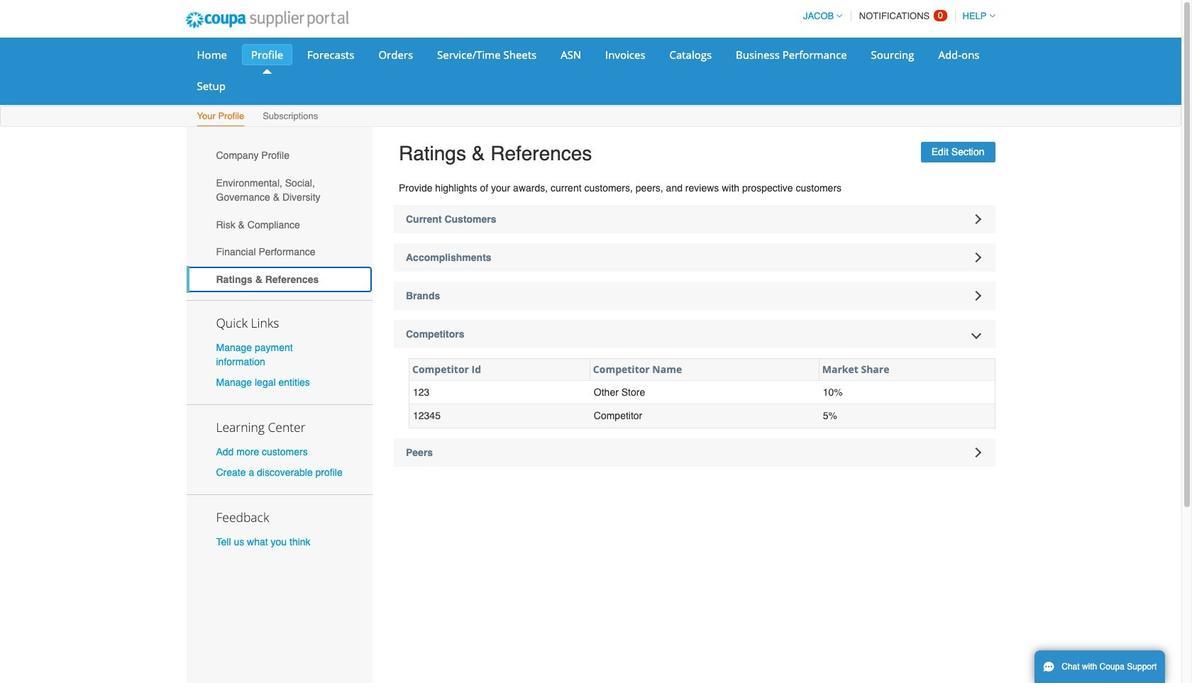 Task type: locate. For each thing, give the bounding box(es) containing it.
3 heading from the top
[[394, 282, 996, 310]]

navigation
[[797, 2, 996, 30]]

heading
[[394, 205, 996, 233], [394, 243, 996, 272], [394, 282, 996, 310], [394, 320, 996, 348], [394, 439, 996, 467]]



Task type: describe. For each thing, give the bounding box(es) containing it.
1 heading from the top
[[394, 205, 996, 233]]

coupa supplier portal image
[[176, 2, 359, 38]]

5 heading from the top
[[394, 439, 996, 467]]

2 heading from the top
[[394, 243, 996, 272]]

4 heading from the top
[[394, 320, 996, 348]]



Task type: vqa. For each thing, say whether or not it's contained in the screenshot.
second heading from the top
yes



